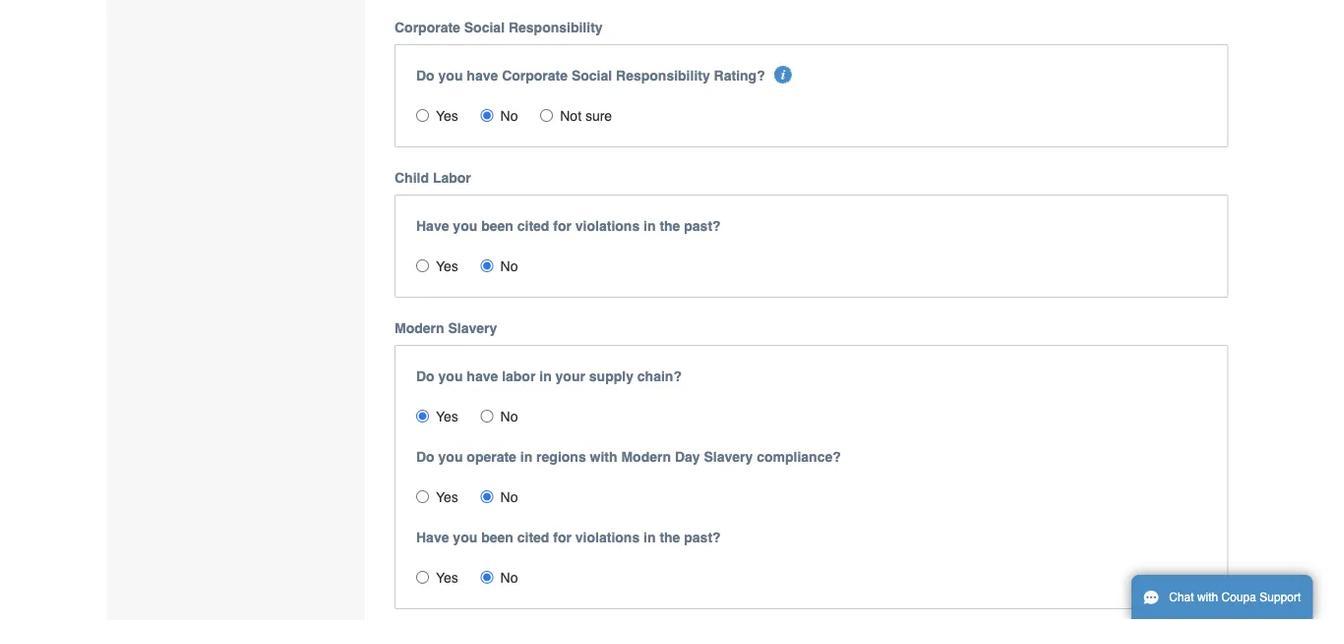 Task type: vqa. For each thing, say whether or not it's contained in the screenshot.
cited
yes



Task type: locate. For each thing, give the bounding box(es) containing it.
slavery right day
[[704, 449, 753, 465]]

cited
[[517, 218, 549, 234], [517, 530, 549, 546]]

past?
[[684, 218, 721, 234], [684, 530, 721, 546]]

labor
[[502, 369, 536, 384]]

with
[[590, 449, 617, 465], [1197, 591, 1218, 605]]

chat with coupa support
[[1169, 591, 1301, 605]]

1 past? from the top
[[684, 218, 721, 234]]

with right the chat
[[1197, 591, 1218, 605]]

you left operate
[[438, 449, 463, 465]]

have for corporate
[[467, 68, 498, 83]]

1 horizontal spatial responsibility
[[616, 68, 710, 83]]

chat with coupa support button
[[1131, 576, 1313, 621]]

1 vertical spatial social
[[572, 68, 612, 83]]

1 the from the top
[[660, 218, 680, 234]]

0 vertical spatial slavery
[[448, 320, 497, 336]]

0 horizontal spatial social
[[464, 19, 505, 35]]

with right regions
[[590, 449, 617, 465]]

do you have corporate social responsibility rating?
[[416, 68, 765, 83]]

2 vertical spatial do
[[416, 449, 435, 465]]

have
[[416, 218, 449, 234], [416, 530, 449, 546]]

supply
[[589, 369, 634, 384]]

1 horizontal spatial modern
[[621, 449, 671, 465]]

1 have from the top
[[467, 68, 498, 83]]

1 vertical spatial past?
[[684, 530, 721, 546]]

have for labor
[[467, 369, 498, 384]]

do down corporate social responsibility
[[416, 68, 435, 83]]

for
[[553, 218, 572, 234], [553, 530, 572, 546]]

you
[[438, 68, 463, 83], [453, 218, 477, 234], [438, 369, 463, 384], [438, 449, 463, 465], [453, 530, 477, 546]]

2 no from the top
[[500, 259, 518, 274]]

1 been from the top
[[481, 218, 513, 234]]

the
[[660, 218, 680, 234], [660, 530, 680, 546]]

violations
[[575, 218, 640, 234], [575, 530, 640, 546]]

been
[[481, 218, 513, 234], [481, 530, 513, 546]]

2 do from the top
[[416, 369, 435, 384]]

in
[[643, 218, 656, 234], [539, 369, 552, 384], [520, 449, 532, 465], [643, 530, 656, 546]]

chain?
[[637, 369, 682, 384]]

1 vertical spatial for
[[553, 530, 572, 546]]

labor
[[433, 170, 471, 186]]

operate
[[467, 449, 516, 465]]

1 vertical spatial have you been cited for violations in the past?
[[416, 530, 721, 546]]

1 vertical spatial cited
[[517, 530, 549, 546]]

1 vertical spatial with
[[1197, 591, 1218, 605]]

1 horizontal spatial slavery
[[704, 449, 753, 465]]

child labor
[[395, 170, 471, 186]]

with inside button
[[1197, 591, 1218, 605]]

0 vertical spatial do
[[416, 68, 435, 83]]

0 vertical spatial with
[[590, 449, 617, 465]]

2 cited from the top
[[517, 530, 549, 546]]

have down corporate social responsibility
[[467, 68, 498, 83]]

0 vertical spatial have you been cited for violations in the past?
[[416, 218, 721, 234]]

1 cited from the top
[[517, 218, 549, 234]]

corporate social responsibility
[[395, 19, 603, 35]]

0 vertical spatial the
[[660, 218, 680, 234]]

1 horizontal spatial corporate
[[502, 68, 568, 83]]

0 vertical spatial for
[[553, 218, 572, 234]]

1 vertical spatial modern
[[621, 449, 671, 465]]

do for do you operate in regions with modern day slavery compliance?
[[416, 449, 435, 465]]

do left operate
[[416, 449, 435, 465]]

4 no from the top
[[500, 490, 518, 505]]

0 vertical spatial have
[[416, 218, 449, 234]]

1 horizontal spatial with
[[1197, 591, 1218, 605]]

slavery
[[448, 320, 497, 336], [704, 449, 753, 465]]

additional information image
[[774, 66, 792, 83]]

0 horizontal spatial responsibility
[[509, 19, 603, 35]]

you down operate
[[453, 530, 477, 546]]

3 yes from the top
[[436, 409, 458, 425]]

corporate
[[395, 19, 460, 35], [502, 68, 568, 83]]

2 yes from the top
[[436, 259, 458, 274]]

1 vertical spatial been
[[481, 530, 513, 546]]

have you been cited for violations in the past?
[[416, 218, 721, 234], [416, 530, 721, 546]]

responsibility left rating?
[[616, 68, 710, 83]]

1 vertical spatial corporate
[[502, 68, 568, 83]]

0 vertical spatial have
[[467, 68, 498, 83]]

do down modern slavery
[[416, 369, 435, 384]]

responsibility up do you have corporate social responsibility rating?
[[509, 19, 603, 35]]

0 horizontal spatial corporate
[[395, 19, 460, 35]]

slavery up do you have labor in your supply chain?
[[448, 320, 497, 336]]

2 have from the top
[[467, 369, 498, 384]]

0 vertical spatial social
[[464, 19, 505, 35]]

2 the from the top
[[660, 530, 680, 546]]

2 for from the top
[[553, 530, 572, 546]]

1 vertical spatial have
[[416, 530, 449, 546]]

0 vertical spatial violations
[[575, 218, 640, 234]]

0 vertical spatial cited
[[517, 218, 549, 234]]

None radio
[[481, 109, 493, 122], [540, 109, 553, 122], [416, 259, 429, 272], [416, 410, 429, 423], [416, 491, 429, 503], [481, 109, 493, 122], [540, 109, 553, 122], [416, 259, 429, 272], [416, 410, 429, 423], [416, 491, 429, 503]]

social
[[464, 19, 505, 35], [572, 68, 612, 83]]

None radio
[[416, 109, 429, 122], [481, 259, 493, 272], [481, 410, 493, 423], [481, 491, 493, 503], [416, 571, 429, 584], [481, 571, 493, 584], [416, 109, 429, 122], [481, 259, 493, 272], [481, 410, 493, 423], [481, 491, 493, 503], [416, 571, 429, 584], [481, 571, 493, 584]]

1 vertical spatial the
[[660, 530, 680, 546]]

0 vertical spatial modern
[[395, 320, 444, 336]]

yes
[[436, 108, 458, 124], [436, 259, 458, 274], [436, 409, 458, 425], [436, 490, 458, 505], [436, 570, 458, 586]]

0 vertical spatial responsibility
[[509, 19, 603, 35]]

responsibility
[[509, 19, 603, 35], [616, 68, 710, 83]]

do for do you have labor in your supply chain?
[[416, 369, 435, 384]]

1 vertical spatial violations
[[575, 530, 640, 546]]

0 vertical spatial past?
[[684, 218, 721, 234]]

0 horizontal spatial with
[[590, 449, 617, 465]]

modern
[[395, 320, 444, 336], [621, 449, 671, 465]]

no
[[500, 108, 518, 124], [500, 259, 518, 274], [500, 409, 518, 425], [500, 490, 518, 505], [500, 570, 518, 586]]

1 vertical spatial do
[[416, 369, 435, 384]]

0 vertical spatial been
[[481, 218, 513, 234]]

0 vertical spatial corporate
[[395, 19, 460, 35]]

not
[[560, 108, 581, 124]]

you down labor
[[453, 218, 477, 234]]

1 have from the top
[[416, 218, 449, 234]]

1 do from the top
[[416, 68, 435, 83]]

do
[[416, 68, 435, 83], [416, 369, 435, 384], [416, 449, 435, 465]]

3 do from the top
[[416, 449, 435, 465]]

do for do you have corporate social responsibility rating?
[[416, 68, 435, 83]]

have
[[467, 68, 498, 83], [467, 369, 498, 384]]

you down corporate social responsibility
[[438, 68, 463, 83]]

1 vertical spatial slavery
[[704, 449, 753, 465]]

coupa
[[1222, 591, 1256, 605]]

have left labor
[[467, 369, 498, 384]]

1 vertical spatial have
[[467, 369, 498, 384]]



Task type: describe. For each thing, give the bounding box(es) containing it.
4 yes from the top
[[436, 490, 458, 505]]

2 violations from the top
[[575, 530, 640, 546]]

regions
[[536, 449, 586, 465]]

not sure
[[560, 108, 612, 124]]

2 past? from the top
[[684, 530, 721, 546]]

1 vertical spatial responsibility
[[616, 68, 710, 83]]

child
[[395, 170, 429, 186]]

0 horizontal spatial slavery
[[448, 320, 497, 336]]

do you operate in regions with modern day slavery compliance?
[[416, 449, 841, 465]]

your
[[555, 369, 585, 384]]

0 horizontal spatial modern
[[395, 320, 444, 336]]

1 have you been cited for violations in the past? from the top
[[416, 218, 721, 234]]

1 for from the top
[[553, 218, 572, 234]]

1 horizontal spatial social
[[572, 68, 612, 83]]

day
[[675, 449, 700, 465]]

do you have labor in your supply chain?
[[416, 369, 682, 384]]

compliance?
[[757, 449, 841, 465]]

chat
[[1169, 591, 1194, 605]]

5 no from the top
[[500, 570, 518, 586]]

2 have from the top
[[416, 530, 449, 546]]

modern slavery
[[395, 320, 497, 336]]

2 been from the top
[[481, 530, 513, 546]]

you down modern slavery
[[438, 369, 463, 384]]

sure
[[585, 108, 612, 124]]

rating?
[[714, 68, 765, 83]]

5 yes from the top
[[436, 570, 458, 586]]

2 have you been cited for violations in the past? from the top
[[416, 530, 721, 546]]

support
[[1260, 591, 1301, 605]]

3 no from the top
[[500, 409, 518, 425]]

1 yes from the top
[[436, 108, 458, 124]]

1 no from the top
[[500, 108, 518, 124]]

1 violations from the top
[[575, 218, 640, 234]]



